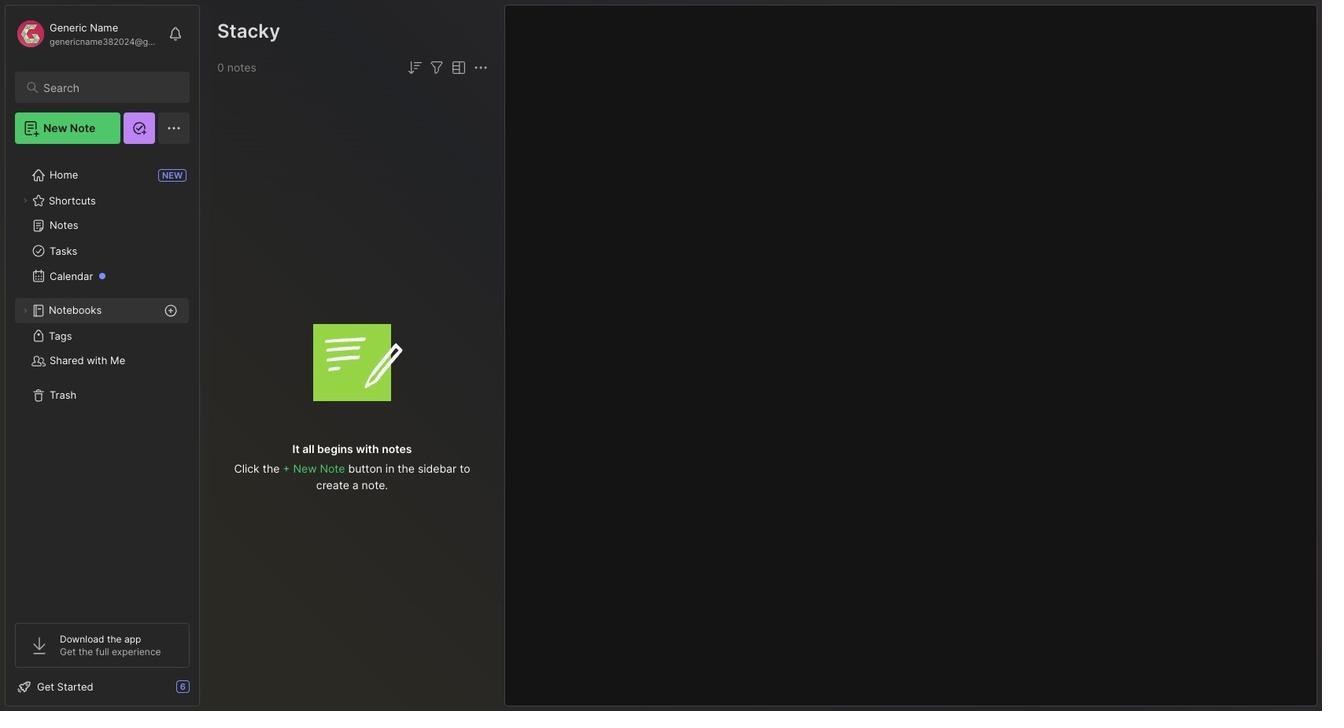 Task type: locate. For each thing, give the bounding box(es) containing it.
Help and Learning task checklist field
[[6, 675, 199, 700]]

more actions image
[[472, 58, 491, 77]]

None search field
[[43, 78, 176, 97]]

View options field
[[447, 58, 469, 77]]

Sort options field
[[406, 58, 424, 77]]

tree
[[6, 154, 199, 610]]

main element
[[0, 0, 205, 712]]

Add filters field
[[428, 58, 447, 77]]

add filters image
[[428, 58, 447, 77]]

expand notebooks image
[[20, 306, 30, 316]]

click to collapse image
[[199, 683, 211, 702]]

Search text field
[[43, 80, 176, 95]]



Task type: describe. For each thing, give the bounding box(es) containing it.
More actions field
[[472, 58, 491, 77]]

note window - loading element
[[505, 5, 1318, 707]]

none search field inside main element
[[43, 78, 176, 97]]

Account field
[[15, 18, 161, 50]]

tree inside main element
[[6, 154, 199, 610]]



Task type: vqa. For each thing, say whether or not it's contained in the screenshot.
Note Window - Loading element
yes



